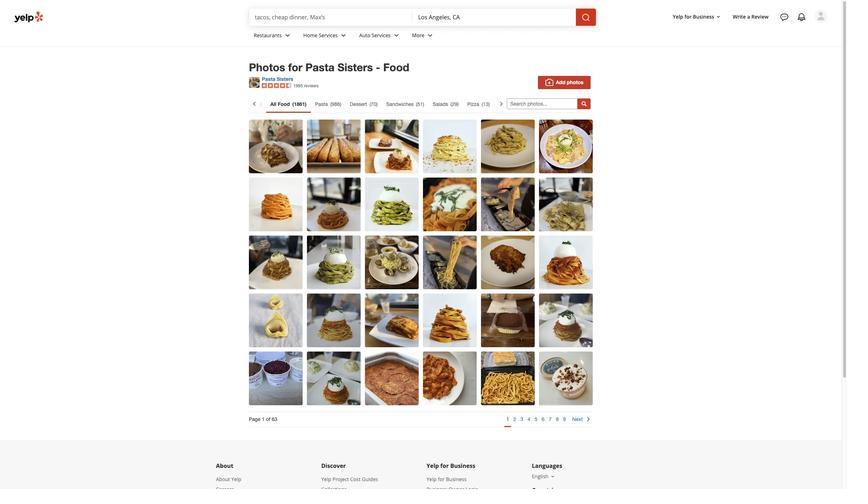 Task type: locate. For each thing, give the bounding box(es) containing it.
services right auto
[[372, 32, 391, 39]]

0 vertical spatial pasta
[[306, 61, 335, 74]]

1
[[262, 417, 265, 423], [507, 417, 510, 423]]

next
[[573, 417, 583, 423]]

0 vertical spatial photo of pasta sisters - los angeles, ca, united states. tagliatelle pesto with burrata image
[[365, 178, 419, 232]]

7 link
[[547, 413, 554, 428]]

9
[[564, 417, 566, 423]]

services right home
[[319, 32, 338, 39]]

salads (29)
[[433, 101, 459, 107]]

24 chevron down v2 image inside home services link
[[339, 31, 348, 40]]

photo of pasta sisters - los angeles, ca, united states. baguettes image
[[307, 120, 361, 173]]

1 horizontal spatial food
[[384, 61, 410, 74]]

16 chevron down v2 image inside yelp for business button
[[716, 14, 722, 20]]

photo of pasta sisters - los angeles, ca, united states. amatriciana image
[[423, 294, 477, 348]]

2 none field from the left
[[419, 13, 571, 21]]

pasta sisters
[[262, 76, 294, 82]]

0 horizontal spatial sisters
[[277, 76, 294, 82]]

2 photo of pasta sisters - los angeles, ca, united states. spaghetti with clams image from the left
[[423, 236, 477, 290]]

2
[[514, 417, 517, 423]]

16 chevron down v2 image
[[716, 14, 722, 20], [550, 474, 556, 480]]

photo of pasta sisters - los angeles, ca, united states. spaghetti with clams image
[[365, 236, 419, 290], [423, 236, 477, 290]]

pizza (13)
[[468, 101, 490, 107]]

24 chevron down v2 image right restaurants
[[283, 31, 292, 40]]

photos for pasta sisters - food
[[249, 61, 410, 74]]

photo of pasta sisters - los angeles, ca, united states. eggplant lasagna image
[[481, 236, 535, 290]]

photo of pasta sisters - los angeles, ca, united states. tiramisu image
[[481, 294, 535, 348]]

english button
[[532, 474, 556, 480]]

2 services from the left
[[372, 32, 391, 39]]

0 vertical spatial sisters
[[338, 61, 373, 74]]

8 link
[[554, 413, 561, 428]]

1 vertical spatial food
[[278, 101, 290, 107]]

16 chevron down v2 image left write on the right
[[716, 14, 722, 20]]

home services
[[304, 32, 338, 39]]

0 horizontal spatial none field
[[255, 13, 407, 21]]

1 vertical spatial photo of pasta sisters - los angeles, ca, united states. tagliatelle pesto with burrata image
[[307, 236, 361, 290]]

1 horizontal spatial 16 chevron down v2 image
[[716, 14, 722, 20]]

0 horizontal spatial photo of pasta sisters - los angeles, ca, united states. tagliatelle pesto with burrata image
[[307, 236, 361, 290]]

Near text field
[[419, 13, 571, 21]]

4 link
[[526, 413, 533, 428]]

business inside button
[[693, 13, 715, 20]]

0 vertical spatial 16 chevron down v2 image
[[716, 14, 722, 20]]

24 chevron down v2 image inside auto services link
[[392, 31, 401, 40]]

24 chevron down v2 image right the auto services
[[392, 31, 401, 40]]

0 horizontal spatial 1
[[262, 417, 265, 423]]

6
[[542, 417, 545, 423]]

None field
[[255, 13, 407, 21], [419, 13, 571, 21]]

all
[[271, 101, 277, 107]]

1 vertical spatial pasta
[[262, 76, 276, 82]]

1 vertical spatial photo of pasta sisters - los angeles, ca, united states. meat lasagna image
[[365, 294, 419, 348]]

1 horizontal spatial sisters
[[338, 61, 373, 74]]

1 horizontal spatial 1
[[507, 417, 510, 423]]

pizza
[[468, 101, 480, 107]]

photo of pasta sisters - los angeles, ca, united states. black truffle image
[[481, 120, 535, 173]]

write a review
[[733, 13, 769, 20]]

0 vertical spatial yelp for business
[[673, 13, 715, 20]]

2 about from the top
[[216, 476, 230, 483]]

1 horizontal spatial 24 chevron down v2 image
[[339, 31, 348, 40]]

0 horizontal spatial photo of pasta sisters - los angeles, ca, united states. spaghetti with clams image
[[365, 236, 419, 290]]

1995
[[294, 84, 303, 89]]

5 link
[[533, 413, 540, 428]]

photo of pasta sisters - los angeles, ca, united states. tomato and basil with burrata image
[[307, 178, 361, 232]]

8
[[556, 417, 559, 423]]

0 horizontal spatial services
[[319, 32, 338, 39]]

(986)
[[331, 101, 342, 107]]

1 horizontal spatial none field
[[419, 13, 571, 21]]

0 vertical spatial about
[[216, 462, 234, 470]]

3 24 chevron down v2 image from the left
[[392, 31, 401, 40]]

services for home services
[[319, 32, 338, 39]]

yelp for business
[[673, 13, 715, 20], [427, 462, 476, 470], [427, 476, 467, 483]]

sisters up the 4.5 star rating image
[[277, 76, 294, 82]]

0 vertical spatial photo of pasta sisters - los angeles, ca, united states. meat lasagna image
[[249, 120, 303, 173]]

photo of pasta sisters - los angeles, ca, united states. porcini mushrooms and cream image
[[481, 178, 535, 232]]

photo of pasta sisters - los angeles, ca, united states. tomato and basil image
[[307, 294, 361, 348], [540, 294, 593, 348], [307, 352, 361, 406]]

1 services from the left
[[319, 32, 338, 39]]

0 horizontal spatial food
[[278, 101, 290, 107]]

pasta up 'reviews'
[[306, 61, 335, 74]]

1 none field from the left
[[255, 13, 407, 21]]

1 left "of"
[[262, 417, 265, 423]]

1 vertical spatial 16 chevron down v2 image
[[550, 474, 556, 480]]

(1861)
[[293, 101, 307, 107]]

photo of pasta sisters - los angeles, ca, united states. homemade tortellini image
[[249, 294, 303, 348]]

None search field
[[249, 9, 598, 26]]

0 horizontal spatial 24 chevron down v2 image
[[283, 31, 292, 40]]

about for about
[[216, 462, 234, 470]]

1 vertical spatial about
[[216, 476, 230, 483]]

messages image
[[781, 13, 789, 22]]

photo of pasta sisters - los angeles, ca, united states. meat lasagna image
[[249, 120, 303, 173], [365, 294, 419, 348]]

photo of pasta sisters - los angeles, ca, united states. eggplant parmigiana catering pan image
[[365, 352, 419, 406]]

photo of pasta sisters - los angeles, ca, united states. gnocchi bolognese image
[[423, 352, 477, 406]]

24 chevron down v2 image left auto
[[339, 31, 348, 40]]

0 horizontal spatial 16 chevron down v2 image
[[550, 474, 556, 480]]

auto
[[360, 32, 371, 39]]

1 horizontal spatial photo of pasta sisters - los angeles, ca, united states. spaghetti with clams image
[[423, 236, 477, 290]]

1 left 2
[[507, 417, 510, 423]]

2 24 chevron down v2 image from the left
[[339, 31, 348, 40]]

food right the -
[[384, 61, 410, 74]]

photos
[[249, 61, 285, 74]]

pasta
[[306, 61, 335, 74], [262, 76, 276, 82], [315, 101, 328, 107]]

yelp for business link
[[427, 476, 467, 483]]

9 link
[[561, 413, 568, 428]]

auto services
[[360, 32, 391, 39]]

2 horizontal spatial 24 chevron down v2 image
[[392, 31, 401, 40]]

search image
[[582, 13, 591, 22]]

1 24 chevron down v2 image from the left
[[283, 31, 292, 40]]

reviews
[[304, 84, 319, 89]]

photo of pasta sisters - los angeles, ca, united states. spaghetti arrabbiata with burrata image
[[540, 236, 593, 290]]

16 chevron down v2 image for english
[[550, 474, 556, 480]]

1995 reviews
[[294, 84, 319, 89]]

6 link
[[540, 413, 547, 428]]

yelp
[[673, 13, 684, 20], [427, 462, 439, 470], [232, 476, 242, 483], [322, 476, 332, 483], [427, 476, 437, 483]]

(2471) link
[[236, 96, 266, 113]]

Search photos... text field
[[507, 99, 578, 109]]

0 vertical spatial business
[[693, 13, 715, 20]]

pasta up the 4.5 star rating image
[[262, 76, 276, 82]]

photo of pasta sisters - los angeles, ca, united states. gelato - blueberry basil was awesome image
[[249, 352, 303, 406]]

1 horizontal spatial services
[[372, 32, 391, 39]]

more link
[[407, 26, 441, 47]]

4.5 star rating image
[[262, 83, 291, 88]]

2 vertical spatial business
[[446, 476, 467, 483]]

pasta left (986)
[[315, 101, 328, 107]]

24 chevron down v2 image inside restaurants link
[[283, 31, 292, 40]]

0 horizontal spatial photo of pasta sisters - los angeles, ca, united states. meat lasagna image
[[249, 120, 303, 173]]

sisters left the -
[[338, 61, 373, 74]]

1 vertical spatial sisters
[[277, 76, 294, 82]]

photo of pasta sisters - los angeles, ca, united states. tagliatelle pesto with burrata image
[[365, 178, 419, 232], [307, 236, 361, 290]]

for
[[685, 13, 692, 20], [288, 61, 303, 74], [441, 462, 449, 470], [438, 476, 445, 483]]

services
[[319, 32, 338, 39], [372, 32, 391, 39]]

about yelp
[[216, 476, 242, 483]]

24 chevron down v2 image
[[283, 31, 292, 40], [339, 31, 348, 40], [392, 31, 401, 40]]

restaurants link
[[248, 26, 298, 47]]

3 link
[[519, 413, 526, 428]]

food right the all
[[278, 101, 290, 107]]

16 chevron down v2 image down languages
[[550, 474, 556, 480]]

salads
[[433, 101, 448, 107]]

next link
[[573, 415, 593, 424]]

(70)
[[370, 101, 378, 107]]

16 chevron down v2 image inside english dropdown button
[[550, 474, 556, 480]]

about
[[216, 462, 234, 470], [216, 476, 230, 483]]

sandwiches (51)
[[387, 101, 425, 107]]

business
[[693, 13, 715, 20], [451, 462, 476, 470], [446, 476, 467, 483]]

languages
[[532, 462, 563, 470]]

yelp inside button
[[673, 13, 684, 20]]

2 vertical spatial pasta
[[315, 101, 328, 107]]

1 vertical spatial business
[[451, 462, 476, 470]]

(13)
[[482, 101, 490, 107]]

photo of pasta sisters - los angeles, ca, united states. spaghetti with tomato & ricotta image
[[249, 178, 303, 232]]

-
[[376, 61, 381, 74]]

(51)
[[416, 101, 425, 107]]

for inside button
[[685, 13, 692, 20]]

page 1 of 63
[[249, 417, 278, 423]]

page
[[249, 417, 261, 423]]

home
[[304, 32, 318, 39]]

dessert (70)
[[350, 101, 378, 107]]

1 horizontal spatial photo of pasta sisters - los angeles, ca, united states. tagliatelle pesto with burrata image
[[365, 178, 419, 232]]

food
[[384, 61, 410, 74], [278, 101, 290, 107]]

1 about from the top
[[216, 462, 234, 470]]

sisters
[[338, 61, 373, 74], [277, 76, 294, 82]]

guides
[[362, 476, 378, 483]]

(2471)
[[248, 101, 262, 107]]



Task type: describe. For each thing, give the bounding box(es) containing it.
add
[[556, 79, 566, 85]]

yelp for business button
[[671, 10, 725, 23]]

photo of pasta sisters - los angeles, ca, united states. bolognese pasta image
[[481, 352, 535, 406]]

pasta for pasta (986)
[[315, 101, 328, 107]]

none field find
[[255, 13, 407, 21]]

add photos link
[[538, 76, 591, 89]]

a
[[748, 13, 751, 20]]

project
[[333, 476, 349, 483]]

sandwiches
[[387, 101, 414, 107]]

24 chevron down v2 image
[[426, 31, 435, 40]]

yelp project cost guides
[[322, 476, 378, 483]]

63
[[272, 417, 278, 423]]

2 vertical spatial yelp for business
[[427, 476, 467, 483]]

24 chevron down v2 image for home services
[[339, 31, 348, 40]]

2 1 from the left
[[507, 417, 510, 423]]

photo of pasta sisters - los angeles, ca, united states. tagliatelle bolognese with burrata and meat lasagna image
[[365, 120, 419, 173]]

user actions element
[[668, 9, 838, 53]]

photo of pasta sisters - los angeles, ca, united states. black truffle tagliatelle image
[[540, 178, 593, 232]]

3
[[521, 417, 524, 423]]

5
[[535, 417, 538, 423]]

write a review link
[[731, 10, 772, 23]]

2 link
[[512, 413, 519, 428]]

about for about yelp
[[216, 476, 230, 483]]

yelp for business inside button
[[673, 13, 715, 20]]

pasta (986)
[[315, 101, 342, 107]]

of
[[266, 417, 271, 423]]

1 photo of pasta sisters - los angeles, ca, united states. spaghetti with clams image from the left
[[365, 236, 419, 290]]

1 vertical spatial yelp for business
[[427, 462, 476, 470]]

photo of pasta sisters - los angeles, ca, united states. porcini mushrooms and cream (fresh pappardelle pasta & added burrata cheese) image
[[540, 120, 593, 173]]

home services link
[[298, 26, 354, 47]]

about yelp link
[[216, 476, 242, 483]]

dessert
[[350, 101, 367, 107]]

photo of pasta sisters - los angeles, ca, united states. bolognese pasta pasta with bottarga image
[[249, 236, 303, 290]]

1 horizontal spatial photo of pasta sisters - los angeles, ca, united states. meat lasagna image
[[365, 294, 419, 348]]

7
[[549, 417, 552, 423]]

Find text field
[[255, 13, 407, 21]]

pasta for pasta sisters
[[262, 76, 276, 82]]

4
[[528, 417, 531, 423]]

photo of pasta sisters - los angeles, ca, united states. spaghetti bottarga image
[[423, 120, 477, 173]]

notifications image
[[798, 13, 807, 22]]

1 1 from the left
[[262, 417, 265, 423]]

none field the near
[[419, 13, 571, 21]]

(29)
[[451, 101, 459, 107]]

services for auto services
[[372, 32, 391, 39]]

business categories element
[[248, 26, 828, 47]]

auto services link
[[354, 26, 407, 47]]

add photos
[[556, 79, 584, 85]]

review
[[752, 13, 769, 20]]

cost
[[350, 476, 361, 483]]

photo of pasta sisters - los angeles, ca, united states. gelato with mascarpone cream and crumbled chocolate salami image
[[540, 352, 593, 406]]

restaurants
[[254, 32, 282, 39]]

discover
[[322, 462, 346, 470]]

english
[[532, 474, 549, 480]]

16 chevron down v2 image for yelp for business
[[716, 14, 722, 20]]

photo of pasta sisters - los angeles, ca, united states. tomato basil with tagliatelle and burrata image
[[423, 178, 477, 232]]

maria w. image
[[815, 10, 828, 23]]

0 vertical spatial food
[[384, 61, 410, 74]]

more
[[412, 32, 425, 39]]

yelp project cost guides link
[[322, 476, 378, 483]]

write
[[733, 13, 747, 20]]

photos
[[567, 79, 584, 85]]

24 chevron down v2 image for auto services
[[392, 31, 401, 40]]

pasta sisters link
[[262, 76, 294, 82]]

pasta sisters image
[[249, 77, 260, 88]]

all food (1861)
[[271, 101, 307, 107]]

24 chevron down v2 image for restaurants
[[283, 31, 292, 40]]



Task type: vqa. For each thing, say whether or not it's contained in the screenshot.
"24 phone v2" icon
no



